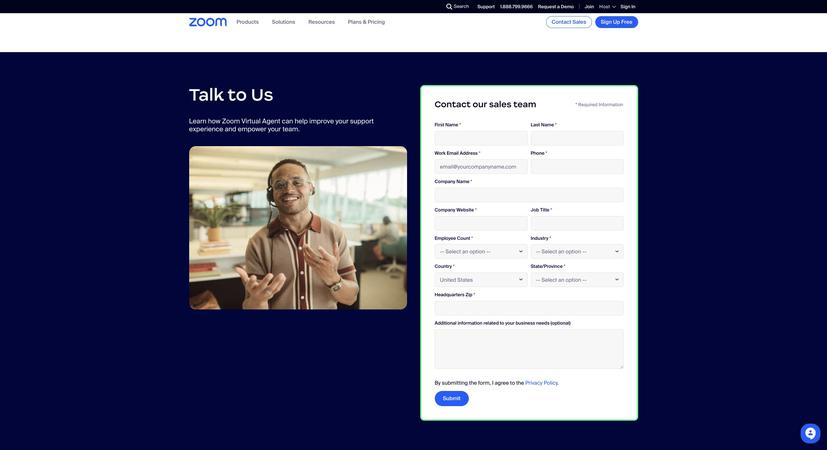 Task type: describe. For each thing, give the bounding box(es) containing it.
form,
[[478, 380, 491, 387]]

job
[[531, 207, 539, 213]]

sign for sign up free
[[601, 18, 612, 25]]

work
[[435, 150, 446, 156]]

information
[[458, 320, 483, 326]]

information
[[599, 102, 623, 108]]

support link
[[478, 4, 495, 10]]

company name *
[[435, 179, 472, 185]]

zip
[[466, 292, 473, 298]]

business
[[516, 320, 535, 326]]

* right country
[[453, 264, 455, 270]]

industry
[[531, 235, 549, 241]]

email@yourcompanyname.com text field
[[435, 160, 528, 174]]

and
[[225, 125, 236, 133]]

first
[[435, 122, 444, 128]]

.
[[558, 380, 559, 387]]

contact our sales team element
[[420, 85, 638, 421]]

pricing
[[368, 19, 385, 26]]

country *
[[435, 264, 455, 270]]

your inside contact our sales team element
[[505, 320, 515, 326]]

title
[[540, 207, 550, 213]]

name for first
[[445, 122, 458, 128]]

required
[[578, 102, 598, 108]]

solutions
[[272, 19, 295, 26]]

can
[[282, 117, 293, 126]]

learn
[[189, 117, 206, 126]]

job title *
[[531, 207, 552, 213]]

support
[[478, 4, 495, 10]]

sign up free link
[[595, 16, 638, 28]]

talk
[[189, 84, 224, 105]]

up
[[613, 18, 620, 25]]

address
[[460, 150, 478, 156]]

policy
[[544, 380, 558, 387]]

headquarters zip *
[[435, 292, 475, 298]]

1 the from the left
[[469, 380, 477, 387]]

zoom logo image
[[189, 18, 227, 26]]

solutions button
[[272, 19, 295, 26]]

us
[[251, 84, 273, 105]]

phone *
[[531, 150, 547, 156]]

needs
[[536, 320, 550, 326]]

resources button
[[309, 19, 335, 26]]

0 vertical spatial to
[[228, 84, 247, 105]]

* right first
[[459, 122, 461, 128]]

team.
[[283, 125, 300, 133]]

experience
[[189, 125, 223, 133]]

state/province
[[531, 264, 563, 270]]

help
[[295, 117, 308, 126]]

submit
[[443, 395, 461, 402]]

plans & pricing
[[348, 19, 385, 26]]

first name *
[[435, 122, 461, 128]]

resources
[[309, 19, 335, 26]]

phone
[[531, 150, 545, 156]]

privacy policy link
[[525, 380, 558, 387]]

* right 'count'
[[471, 235, 473, 241]]

join
[[585, 4, 594, 10]]

1 vertical spatial to
[[500, 320, 504, 326]]

search
[[454, 3, 469, 9]]

2 the from the left
[[516, 380, 524, 387]]

industry *
[[531, 235, 551, 241]]

* right zip
[[474, 292, 475, 298]]

* right last
[[555, 122, 557, 128]]

free
[[621, 18, 633, 25]]

last name *
[[531, 122, 557, 128]]

* right the industry
[[550, 235, 551, 241]]

company for company website
[[435, 207, 456, 213]]

products button
[[237, 19, 259, 26]]

name for last
[[541, 122, 554, 128]]

host
[[600, 4, 610, 10]]

website
[[457, 207, 474, 213]]

Additional information related to your business needs (optional) text field
[[435, 330, 624, 369]]

additional information related to your business needs (optional)
[[435, 320, 571, 326]]

related
[[484, 320, 499, 326]]

request a demo link
[[538, 4, 574, 10]]

plans & pricing link
[[348, 19, 385, 26]]

by
[[435, 380, 441, 387]]

email
[[447, 150, 459, 156]]

* right address
[[479, 150, 481, 156]]

our
[[473, 99, 487, 110]]

last
[[531, 122, 540, 128]]

i
[[492, 380, 494, 387]]

support
[[350, 117, 374, 126]]

headquarters
[[435, 292, 465, 298]]

1.888.799.9666 link
[[500, 4, 533, 10]]

sign in
[[621, 4, 636, 10]]



Task type: vqa. For each thing, say whether or not it's contained in the screenshot.
the State/Province
yes



Task type: locate. For each thing, give the bounding box(es) containing it.
sign up free
[[601, 18, 633, 25]]

* required information
[[576, 102, 623, 108]]

privacy
[[525, 380, 543, 387]]

1 vertical spatial company
[[435, 207, 456, 213]]

employee count *
[[435, 235, 473, 241]]

request a demo
[[538, 4, 574, 10]]

*
[[576, 102, 577, 108], [459, 122, 461, 128], [555, 122, 557, 128], [479, 150, 481, 156], [546, 150, 547, 156], [471, 179, 472, 185], [475, 207, 477, 213], [551, 207, 552, 213], [471, 235, 473, 241], [550, 235, 551, 241], [453, 264, 455, 270], [564, 264, 566, 270], [474, 292, 475, 298]]

request
[[538, 4, 556, 10]]

* left required
[[576, 102, 577, 108]]

sales
[[573, 18, 586, 25]]

contact for contact sales
[[552, 18, 572, 25]]

your left the can
[[268, 125, 281, 133]]

* right website at top
[[475, 207, 477, 213]]

learn how zoom virtual agent can help improve your support experience and empower your team.
[[189, 117, 374, 133]]

(optional)
[[551, 320, 571, 326]]

None text field
[[435, 131, 528, 146], [435, 188, 624, 202], [531, 216, 624, 231], [435, 131, 528, 146], [435, 188, 624, 202], [531, 216, 624, 231]]

team
[[514, 99, 536, 110]]

join link
[[585, 4, 594, 10]]

contact our sales team
[[435, 99, 536, 110]]

name for company
[[457, 179, 470, 185]]

agree
[[495, 380, 509, 387]]

agent
[[262, 117, 280, 126]]

company down work
[[435, 179, 456, 185]]

0 horizontal spatial sign
[[601, 18, 612, 25]]

2 vertical spatial to
[[510, 380, 515, 387]]

1 horizontal spatial to
[[500, 320, 504, 326]]

submitting
[[442, 380, 468, 387]]

2 horizontal spatial your
[[505, 320, 515, 326]]

your left business
[[505, 320, 515, 326]]

contact for contact our sales team
[[435, 99, 471, 110]]

sign left in
[[621, 4, 631, 10]]

contact up first name * in the top of the page
[[435, 99, 471, 110]]

improve
[[309, 117, 334, 126]]

by submitting the form, i agree to the privacy policy .
[[435, 380, 559, 387]]

company website *
[[435, 207, 477, 213]]

* down email@yourcompanyname.com text box
[[471, 179, 472, 185]]

plans
[[348, 19, 362, 26]]

name right last
[[541, 122, 554, 128]]

the
[[469, 380, 477, 387], [516, 380, 524, 387]]

your
[[336, 117, 349, 126], [268, 125, 281, 133], [505, 320, 515, 326]]

0 horizontal spatial contact
[[435, 99, 471, 110]]

a
[[557, 4, 560, 10]]

to
[[228, 84, 247, 105], [500, 320, 504, 326], [510, 380, 515, 387]]

company left website at top
[[435, 207, 456, 213]]

additional
[[435, 320, 457, 326]]

2 company from the top
[[435, 207, 456, 213]]

host button
[[600, 4, 616, 10]]

1 horizontal spatial sign
[[621, 4, 631, 10]]

count
[[457, 235, 470, 241]]

0 vertical spatial contact
[[552, 18, 572, 25]]

talk to us
[[189, 84, 273, 105]]

sign for sign in
[[621, 4, 631, 10]]

demo
[[561, 4, 574, 10]]

1 horizontal spatial contact
[[552, 18, 572, 25]]

to right agree
[[510, 380, 515, 387]]

1.888.799.9666
[[500, 4, 533, 10]]

virtual
[[242, 117, 261, 126]]

to left us
[[228, 84, 247, 105]]

None search field
[[422, 1, 448, 12]]

* right phone
[[546, 150, 547, 156]]

0 horizontal spatial to
[[228, 84, 247, 105]]

contact sales link
[[546, 16, 592, 28]]

&
[[363, 19, 367, 26]]

company
[[435, 179, 456, 185], [435, 207, 456, 213]]

1 vertical spatial contact
[[435, 99, 471, 110]]

to right the related in the right bottom of the page
[[500, 320, 504, 326]]

state/province *
[[531, 264, 566, 270]]

empower
[[238, 125, 266, 133]]

None text field
[[531, 131, 624, 146], [531, 160, 624, 174], [435, 216, 528, 231], [435, 301, 624, 316], [531, 131, 624, 146], [531, 160, 624, 174], [435, 216, 528, 231], [435, 301, 624, 316]]

0 horizontal spatial the
[[469, 380, 477, 387]]

how
[[208, 117, 220, 126]]

the left privacy
[[516, 380, 524, 387]]

1 vertical spatial sign
[[601, 18, 612, 25]]

1 horizontal spatial the
[[516, 380, 524, 387]]

name right first
[[445, 122, 458, 128]]

customer service agent image
[[189, 146, 407, 310]]

1 company from the top
[[435, 179, 456, 185]]

name down email@yourcompanyname.com text box
[[457, 179, 470, 185]]

contact down a
[[552, 18, 572, 25]]

country
[[435, 264, 452, 270]]

contact
[[552, 18, 572, 25], [435, 99, 471, 110]]

sales
[[489, 99, 512, 110]]

employee
[[435, 235, 456, 241]]

the left form,
[[469, 380, 477, 387]]

1 horizontal spatial your
[[336, 117, 349, 126]]

sign
[[621, 4, 631, 10], [601, 18, 612, 25]]

your left support
[[336, 117, 349, 126]]

sign in link
[[621, 4, 636, 10]]

contact sales
[[552, 18, 586, 25]]

work email address *
[[435, 150, 481, 156]]

0 horizontal spatial your
[[268, 125, 281, 133]]

sign left the 'up'
[[601, 18, 612, 25]]

in
[[632, 4, 636, 10]]

name
[[445, 122, 458, 128], [541, 122, 554, 128], [457, 179, 470, 185]]

submit button
[[435, 391, 469, 407]]

zoom
[[222, 117, 240, 126]]

company for company name
[[435, 179, 456, 185]]

sign inside the sign up free link
[[601, 18, 612, 25]]

2 horizontal spatial to
[[510, 380, 515, 387]]

0 vertical spatial company
[[435, 179, 456, 185]]

0 vertical spatial sign
[[621, 4, 631, 10]]

products
[[237, 19, 259, 26]]

search image
[[446, 4, 452, 10], [446, 4, 452, 10]]

* right state/province
[[564, 264, 566, 270]]

* right title
[[551, 207, 552, 213]]



